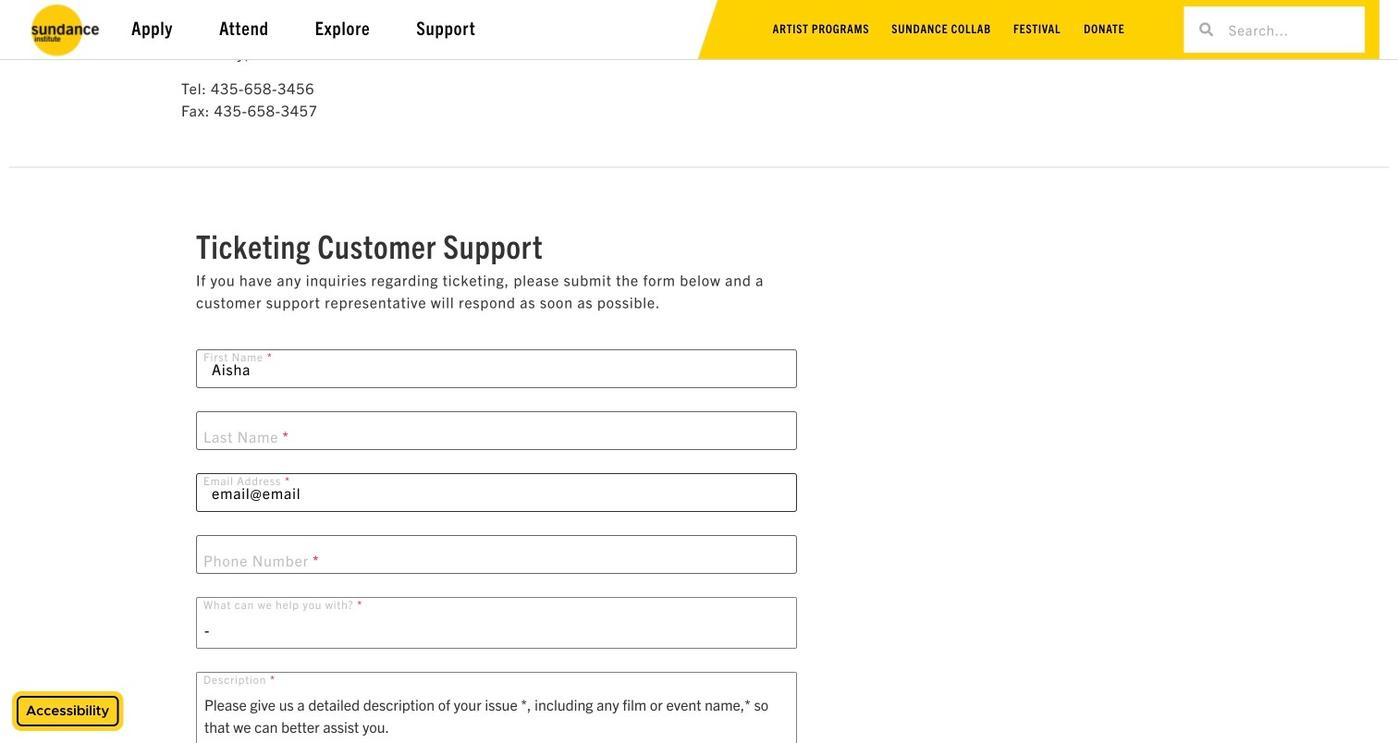 Task type: describe. For each thing, give the bounding box(es) containing it.
Please give us a detailed description of your issue *, including any film or event name,* so that we can better assist you. text field
[[196, 673, 797, 744]]

2   text field from the top
[[196, 412, 797, 451]]

Search... search field
[[1214, 6, 1365, 53]]



Task type: locate. For each thing, give the bounding box(es) containing it.
1   text field from the top
[[196, 350, 797, 389]]

search image
[[1200, 23, 1214, 37]]

  email field
[[196, 474, 797, 513]]

sundance institute image
[[29, 2, 103, 57]]

0 vertical spatial   text field
[[196, 350, 797, 389]]

  telephone field
[[196, 536, 797, 575]]

  text field
[[196, 350, 797, 389], [196, 412, 797, 451]]

1 vertical spatial   text field
[[196, 412, 797, 451]]

None search field
[[1185, 6, 1365, 53]]



Task type: vqa. For each thing, say whether or not it's contained in the screenshot.
Sundance Institute IMAGE
yes



